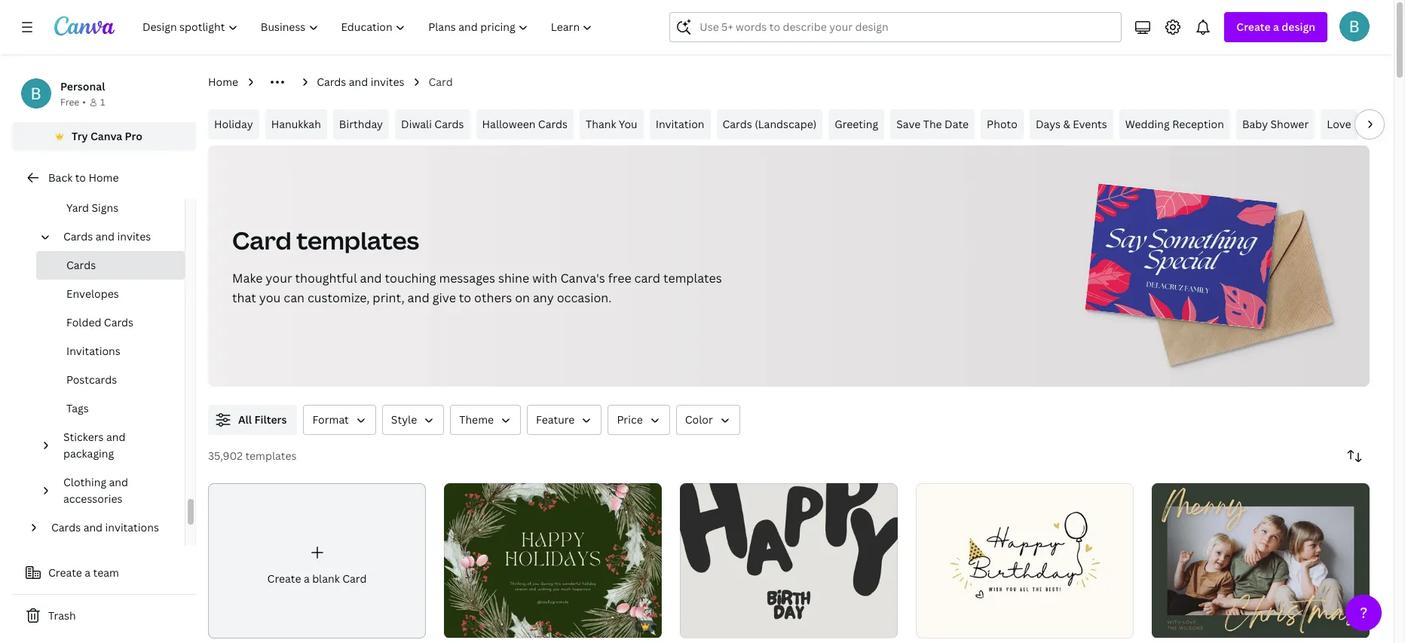Task type: locate. For each thing, give the bounding box(es) containing it.
1 horizontal spatial card
[[342, 572, 367, 586]]

and
[[349, 75, 368, 89], [95, 229, 115, 244], [360, 270, 382, 287], [408, 290, 430, 306], [106, 430, 126, 444], [109, 475, 128, 489], [83, 520, 103, 535]]

1 horizontal spatial create
[[267, 572, 301, 586]]

0 vertical spatial home
[[208, 75, 238, 89]]

1 horizontal spatial cards and invites
[[317, 75, 404, 89]]

create inside dropdown button
[[1237, 20, 1271, 34]]

0 horizontal spatial card
[[232, 224, 292, 256]]

create a design
[[1237, 20, 1316, 34]]

templates down the filters
[[245, 449, 297, 463]]

2 horizontal spatial create
[[1237, 20, 1271, 34]]

theme
[[459, 412, 494, 427]]

0 horizontal spatial create
[[48, 566, 82, 580]]

birthday link
[[333, 109, 389, 139]]

cards (landscape)
[[723, 117, 817, 131]]

folded cards link
[[36, 308, 185, 337]]

and down tags link
[[106, 430, 126, 444]]

1 vertical spatial templates
[[664, 270, 722, 287]]

to down messages
[[459, 290, 471, 306]]

print,
[[373, 290, 405, 306]]

card up make
[[232, 224, 292, 256]]

a for blank
[[304, 572, 310, 586]]

greeting
[[835, 117, 879, 131]]

1 horizontal spatial to
[[459, 290, 471, 306]]

create inside button
[[48, 566, 82, 580]]

cards
[[317, 75, 346, 89], [435, 117, 464, 131], [538, 117, 568, 131], [723, 117, 752, 131], [63, 229, 93, 244], [66, 258, 96, 272], [104, 315, 134, 330], [51, 520, 81, 535]]

a for design
[[1274, 20, 1280, 34]]

a inside 'element'
[[304, 572, 310, 586]]

and inside 'button'
[[95, 229, 115, 244]]

green gold simple photo handwriting merry christmas holiday card image
[[1152, 483, 1370, 639]]

0 horizontal spatial home
[[89, 170, 119, 185]]

0 horizontal spatial invites
[[117, 229, 151, 244]]

color button
[[676, 405, 740, 435]]

0 vertical spatial card
[[429, 75, 453, 89]]

date
[[945, 117, 969, 131]]

templates for card templates
[[297, 224, 419, 256]]

2 horizontal spatial a
[[1274, 20, 1280, 34]]

1 horizontal spatial a
[[304, 572, 310, 586]]

create a team
[[48, 566, 119, 580]]

cards right diwali
[[435, 117, 464, 131]]

to
[[75, 170, 86, 185], [459, 290, 471, 306]]

accessories
[[63, 492, 123, 506]]

2 vertical spatial card
[[342, 572, 367, 586]]

all filters
[[238, 412, 287, 427]]

days & events link
[[1030, 109, 1114, 139]]

create for create a design
[[1237, 20, 1271, 34]]

create left team
[[48, 566, 82, 580]]

invites up birthday
[[371, 75, 404, 89]]

hanukkah
[[271, 117, 321, 131]]

on
[[515, 290, 530, 306]]

photo link
[[981, 109, 1024, 139]]

style button
[[382, 405, 444, 435]]

create inside 'element'
[[267, 572, 301, 586]]

touching
[[385, 270, 436, 287]]

wedding reception link
[[1120, 109, 1231, 139]]

•
[[82, 96, 86, 109]]

that
[[232, 290, 256, 306]]

cards and invitations
[[51, 520, 159, 535]]

others
[[474, 290, 512, 306]]

days & events
[[1036, 117, 1107, 131]]

thank you link
[[580, 109, 644, 139]]

cards and invites down yard signs link
[[63, 229, 151, 244]]

a left design
[[1274, 20, 1280, 34]]

invitations
[[105, 520, 159, 535]]

and up birthday
[[349, 75, 368, 89]]

card right blank on the bottom of page
[[342, 572, 367, 586]]

white and gold modern greeting happy birthday card image
[[916, 483, 1134, 638]]

and down signs
[[95, 229, 115, 244]]

1 vertical spatial card
[[232, 224, 292, 256]]

invites down yard signs link
[[117, 229, 151, 244]]

thoughtful
[[295, 270, 357, 287]]

2 horizontal spatial card
[[429, 75, 453, 89]]

home
[[208, 75, 238, 89], [89, 170, 119, 185]]

1 horizontal spatial invites
[[371, 75, 404, 89]]

templates up thoughtful
[[297, 224, 419, 256]]

0 vertical spatial to
[[75, 170, 86, 185]]

0 vertical spatial templates
[[297, 224, 419, 256]]

a left blank on the bottom of page
[[304, 572, 310, 586]]

to right back
[[75, 170, 86, 185]]

2 vertical spatial templates
[[245, 449, 297, 463]]

card for card templates
[[232, 224, 292, 256]]

cards down yard
[[63, 229, 93, 244]]

holiday
[[214, 117, 253, 131]]

give
[[433, 290, 456, 306]]

your
[[266, 270, 292, 287]]

feature
[[536, 412, 575, 427]]

back
[[48, 170, 73, 185]]

card
[[635, 270, 661, 287]]

cards down the envelopes link
[[104, 315, 134, 330]]

None search field
[[670, 12, 1122, 42]]

try canva pro
[[72, 129, 142, 143]]

brad klo image
[[1340, 11, 1370, 41]]

a inside button
[[85, 566, 91, 580]]

&
[[1064, 117, 1071, 131]]

cards and invites up birthday
[[317, 75, 404, 89]]

blank
[[312, 572, 340, 586]]

create
[[1237, 20, 1271, 34], [48, 566, 82, 580], [267, 572, 301, 586]]

create left design
[[1237, 20, 1271, 34]]

a
[[1274, 20, 1280, 34], [85, 566, 91, 580], [304, 572, 310, 586]]

yard
[[66, 201, 89, 215]]

0 horizontal spatial a
[[85, 566, 91, 580]]

and inside the clothing and accessories
[[109, 475, 128, 489]]

1 vertical spatial to
[[459, 290, 471, 306]]

cards up "envelopes"
[[66, 258, 96, 272]]

create for create a blank card
[[267, 572, 301, 586]]

cards inside 'link'
[[104, 315, 134, 330]]

0 horizontal spatial cards and invites
[[63, 229, 151, 244]]

a left team
[[85, 566, 91, 580]]

and up accessories
[[109, 475, 128, 489]]

home up holiday
[[208, 75, 238, 89]]

invites
[[371, 75, 404, 89], [117, 229, 151, 244]]

back to home link
[[12, 163, 196, 193]]

stickers and packaging
[[63, 430, 126, 461]]

clothing and accessories
[[63, 475, 128, 506]]

create a team button
[[12, 558, 196, 588]]

card templates image
[[1048, 146, 1370, 387], [1086, 184, 1278, 329]]

filters
[[254, 412, 287, 427]]

diwali cards link
[[395, 109, 470, 139]]

stickers and packaging button
[[57, 423, 176, 468]]

home up signs
[[89, 170, 119, 185]]

all
[[238, 412, 252, 427]]

card up 'diwali cards'
[[429, 75, 453, 89]]

0 vertical spatial cards and invites
[[317, 75, 404, 89]]

a inside dropdown button
[[1274, 20, 1280, 34]]

cards left (landscape)
[[723, 117, 752, 131]]

free •
[[60, 96, 86, 109]]

photo
[[987, 117, 1018, 131]]

congra
[[1370, 117, 1406, 131]]

halloween cards link
[[476, 109, 574, 139]]

love
[[1327, 117, 1352, 131]]

templates right card
[[664, 270, 722, 287]]

create left blank on the bottom of page
[[267, 572, 301, 586]]

1 vertical spatial cards and invites
[[63, 229, 151, 244]]

black beige typography happy birthday card image
[[680, 483, 898, 638]]

1 vertical spatial invites
[[117, 229, 151, 244]]



Task type: describe. For each thing, give the bounding box(es) containing it.
baby
[[1243, 117, 1268, 131]]

create a blank card
[[267, 572, 367, 586]]

tags link
[[36, 394, 185, 423]]

clothing
[[63, 475, 106, 489]]

team
[[93, 566, 119, 580]]

thank
[[586, 117, 616, 131]]

cards (landscape) link
[[717, 109, 823, 139]]

hanukkah link
[[265, 109, 327, 139]]

stickers
[[63, 430, 104, 444]]

greeting link
[[829, 109, 885, 139]]

0 vertical spatial invites
[[371, 75, 404, 89]]

pro
[[125, 129, 142, 143]]

create a blank card element
[[208, 483, 426, 639]]

cards down accessories
[[51, 520, 81, 535]]

price
[[617, 412, 643, 427]]

clothing and accessories button
[[57, 468, 176, 514]]

envelopes link
[[36, 280, 185, 308]]

1 horizontal spatial home
[[208, 75, 238, 89]]

cards and invites inside 'button'
[[63, 229, 151, 244]]

try
[[72, 129, 88, 143]]

a for team
[[85, 566, 91, 580]]

messages
[[439, 270, 495, 287]]

Sort by button
[[1340, 441, 1370, 471]]

templates inside make your thoughtful and touching messages shine with canva's free card templates that you can customize, print, and give to others on any occasion.
[[664, 270, 722, 287]]

you
[[619, 117, 638, 131]]

to inside make your thoughtful and touching messages shine with canva's free card templates that you can customize, print, and give to others on any occasion.
[[459, 290, 471, 306]]

invites inside 'button'
[[117, 229, 151, 244]]

reception
[[1173, 117, 1225, 131]]

thank you
[[586, 117, 638, 131]]

feature button
[[527, 405, 602, 435]]

green happy holiday christmas greeting card image
[[444, 483, 662, 638]]

halloween cards
[[482, 117, 568, 131]]

shine
[[498, 270, 530, 287]]

invitations
[[66, 344, 120, 358]]

wedding reception
[[1126, 117, 1225, 131]]

customize,
[[308, 290, 370, 306]]

cards right halloween
[[538, 117, 568, 131]]

with
[[532, 270, 558, 287]]

the
[[924, 117, 942, 131]]

and up print, on the top left
[[360, 270, 382, 287]]

packaging
[[63, 446, 114, 461]]

canva's
[[561, 270, 605, 287]]

color
[[685, 412, 713, 427]]

try canva pro button
[[12, 122, 196, 151]]

occasion.
[[557, 290, 612, 306]]

create a design button
[[1225, 12, 1328, 42]]

invitations link
[[36, 337, 185, 366]]

templates for 35,902 templates
[[245, 449, 297, 463]]

Search search field
[[700, 13, 1112, 41]]

postcards
[[66, 373, 117, 387]]

holiday link
[[208, 109, 259, 139]]

yard signs
[[66, 201, 119, 215]]

events
[[1073, 117, 1107, 131]]

free
[[608, 270, 632, 287]]

style
[[391, 412, 417, 427]]

35,902 templates
[[208, 449, 297, 463]]

create for create a team
[[48, 566, 82, 580]]

folded
[[66, 315, 101, 330]]

card templates
[[232, 224, 419, 256]]

make
[[232, 270, 263, 287]]

0 horizontal spatial to
[[75, 170, 86, 185]]

card inside 'element'
[[342, 572, 367, 586]]

and inside stickers and packaging
[[106, 430, 126, 444]]

format
[[313, 412, 349, 427]]

(landscape)
[[755, 117, 817, 131]]

cards inside 'button'
[[63, 229, 93, 244]]

35,902
[[208, 449, 243, 463]]

halloween
[[482, 117, 536, 131]]

shower
[[1271, 117, 1309, 131]]

can
[[284, 290, 305, 306]]

canva
[[90, 129, 122, 143]]

invitation link
[[650, 109, 711, 139]]

1 vertical spatial home
[[89, 170, 119, 185]]

price button
[[608, 405, 670, 435]]

cards and invitations link
[[45, 514, 176, 542]]

yard signs link
[[36, 194, 185, 222]]

folded cards
[[66, 315, 134, 330]]

signs
[[92, 201, 119, 215]]

home link
[[208, 74, 238, 90]]

cards and invites button
[[57, 222, 176, 251]]

theme button
[[450, 405, 521, 435]]

and down accessories
[[83, 520, 103, 535]]

birthday
[[339, 117, 383, 131]]

days
[[1036, 117, 1061, 131]]

back to home
[[48, 170, 119, 185]]

invitation
[[656, 117, 705, 131]]

personal
[[60, 79, 105, 94]]

you
[[259, 290, 281, 306]]

cards up birthday
[[317, 75, 346, 89]]

top level navigation element
[[133, 12, 606, 42]]

congra link
[[1364, 109, 1406, 139]]

make your thoughtful and touching messages shine with canva's free card templates that you can customize, print, and give to others on any occasion.
[[232, 270, 722, 306]]

create a blank card link
[[208, 483, 426, 639]]

all filters button
[[208, 405, 297, 435]]

card for card
[[429, 75, 453, 89]]

1
[[100, 96, 105, 109]]

save
[[897, 117, 921, 131]]

baby shower link
[[1237, 109, 1315, 139]]

format button
[[303, 405, 376, 435]]

any
[[533, 290, 554, 306]]

and down touching
[[408, 290, 430, 306]]



Task type: vqa. For each thing, say whether or not it's contained in the screenshot.
BY
no



